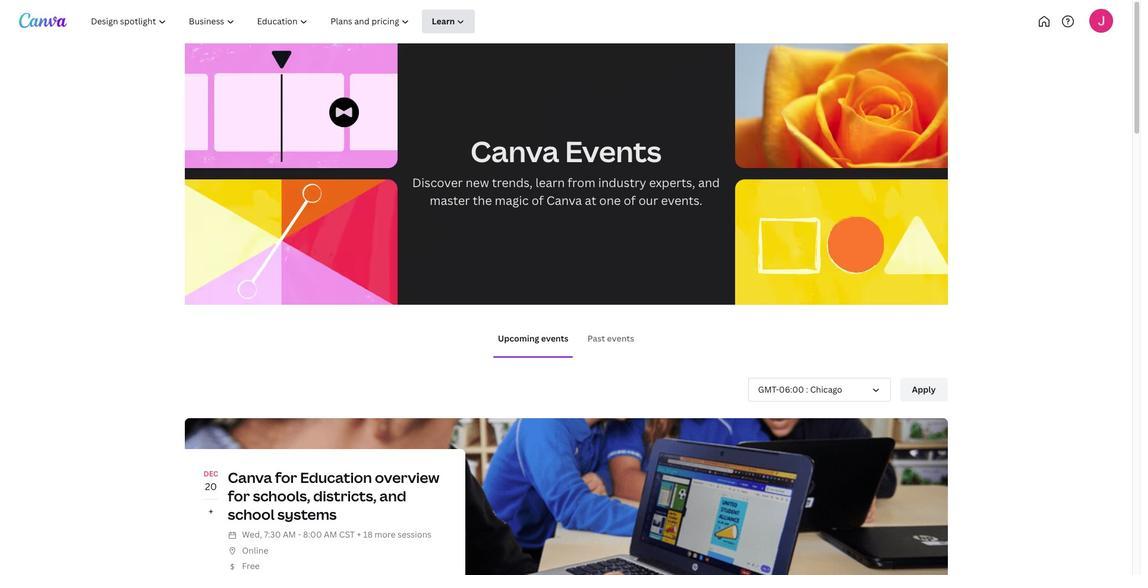 Task type: vqa. For each thing, say whether or not it's contained in the screenshot.
List
no



Task type: describe. For each thing, give the bounding box(es) containing it.
events for past events
[[607, 333, 634, 344]]

gmt-06:00 : chicago button
[[748, 378, 891, 402]]

events.
[[661, 193, 703, 209]]

chicago
[[810, 384, 842, 395]]

canva events discover new trends, learn from industry experts, and master the magic of canva at one of our events.
[[412, 132, 720, 209]]

at
[[585, 193, 596, 209]]

education
[[300, 468, 372, 487]]

1 vertical spatial canva
[[547, 193, 582, 209]]

upcoming events
[[498, 333, 569, 344]]

0 horizontal spatial for
[[228, 486, 250, 506]]

cst
[[339, 529, 355, 540]]

7:30
[[264, 529, 281, 540]]

sessions
[[398, 529, 432, 540]]

:
[[806, 384, 808, 395]]

gmt-06:00 : chicago
[[758, 384, 842, 395]]

events
[[565, 132, 662, 171]]

systems
[[277, 505, 337, 524]]

new
[[466, 175, 489, 191]]

and inside canva events discover new trends, learn from industry experts, and master the magic of canva at one of our events.
[[698, 175, 720, 191]]

0 vertical spatial +
[[208, 506, 213, 519]]

one
[[599, 193, 621, 209]]

2 am from the left
[[324, 529, 337, 540]]

past events link
[[588, 333, 634, 344]]

20
[[205, 480, 217, 493]]

industry
[[598, 175, 646, 191]]

trends,
[[492, 175, 533, 191]]

magic
[[495, 193, 529, 209]]

experts,
[[649, 175, 695, 191]]

2 of from the left
[[624, 193, 636, 209]]

canva for education overview for schools, districts, and school systems
[[228, 468, 440, 524]]

06:00
[[779, 384, 804, 395]]

canva for events
[[471, 132, 559, 171]]

master
[[430, 193, 470, 209]]

past
[[588, 333, 605, 344]]

schools,
[[253, 486, 310, 506]]

top level navigation element
[[81, 10, 516, 33]]



Task type: locate. For each thing, give the bounding box(es) containing it.
and inside canva for education overview for schools, districts, and school systems
[[380, 486, 406, 506]]

0 vertical spatial canva
[[471, 132, 559, 171]]

1 horizontal spatial +
[[357, 529, 361, 540]]

-
[[298, 529, 301, 540]]

districts,
[[313, 486, 377, 506]]

for right 20
[[228, 486, 250, 506]]

school
[[228, 505, 275, 524]]

canva inside canva for education overview for schools, districts, and school systems
[[228, 468, 272, 487]]

past events
[[588, 333, 634, 344]]

0 horizontal spatial and
[[380, 486, 406, 506]]

+ left 18 at left bottom
[[357, 529, 361, 540]]

1 horizontal spatial for
[[275, 468, 297, 487]]

+ down 20
[[208, 506, 213, 519]]

from
[[568, 175, 596, 191]]

2 events from the left
[[607, 333, 634, 344]]

8:00
[[303, 529, 322, 540]]

events
[[541, 333, 569, 344], [607, 333, 634, 344]]

0 horizontal spatial am
[[283, 529, 296, 540]]

learn
[[536, 175, 565, 191]]

events for upcoming events
[[541, 333, 569, 344]]

2 vertical spatial canva
[[228, 468, 272, 487]]

overview
[[375, 468, 440, 487]]

more
[[375, 529, 396, 540]]

canva up school
[[228, 468, 272, 487]]

0 horizontal spatial events
[[541, 333, 569, 344]]

and up events.
[[698, 175, 720, 191]]

of left our
[[624, 193, 636, 209]]

1 horizontal spatial am
[[324, 529, 337, 540]]

canva
[[471, 132, 559, 171], [547, 193, 582, 209], [228, 468, 272, 487]]

events right the past
[[607, 333, 634, 344]]

0 vertical spatial and
[[698, 175, 720, 191]]

1 am from the left
[[283, 529, 296, 540]]

am left cst
[[324, 529, 337, 540]]

+
[[208, 506, 213, 519], [357, 529, 361, 540]]

free
[[242, 561, 260, 572]]

wed, 7:30 am - 8:00 am cst + 18 more sessions
[[242, 529, 432, 540]]

am
[[283, 529, 296, 540], [324, 529, 337, 540]]

gmt-
[[758, 384, 779, 395]]

canva up trends,
[[471, 132, 559, 171]]

1 of from the left
[[532, 193, 544, 209]]

our
[[639, 193, 658, 209]]

the
[[473, 193, 492, 209]]

1 horizontal spatial events
[[607, 333, 634, 344]]

and
[[698, 175, 720, 191], [380, 486, 406, 506]]

wed,
[[242, 529, 262, 540]]

canva for for
[[228, 468, 272, 487]]

events right upcoming
[[541, 333, 569, 344]]

of
[[532, 193, 544, 209], [624, 193, 636, 209]]

canva down learn
[[547, 193, 582, 209]]

dec 20
[[204, 469, 218, 493]]

am left -
[[283, 529, 296, 540]]

1 vertical spatial +
[[357, 529, 361, 540]]

online
[[242, 545, 268, 556]]

for
[[275, 468, 297, 487], [228, 486, 250, 506]]

0 horizontal spatial of
[[532, 193, 544, 209]]

1 horizontal spatial and
[[698, 175, 720, 191]]

1 events from the left
[[541, 333, 569, 344]]

of down learn
[[532, 193, 544, 209]]

1 vertical spatial and
[[380, 486, 406, 506]]

1 horizontal spatial of
[[624, 193, 636, 209]]

discover
[[412, 175, 463, 191]]

18
[[363, 529, 373, 540]]

dec
[[204, 469, 218, 479]]

0 horizontal spatial +
[[208, 506, 213, 519]]

for up systems
[[275, 468, 297, 487]]

upcoming
[[498, 333, 539, 344]]

and up more
[[380, 486, 406, 506]]



